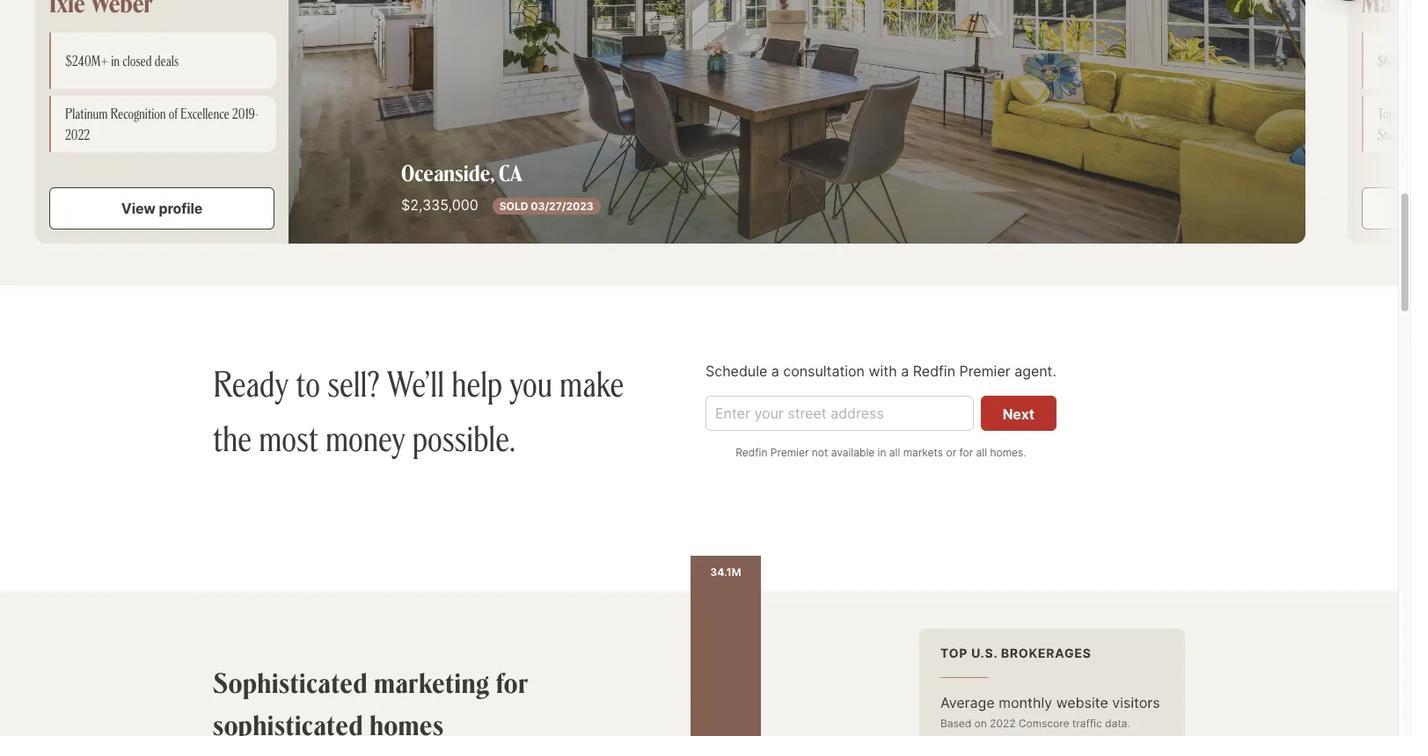 Task type: locate. For each thing, give the bounding box(es) containing it.
all
[[890, 446, 901, 459], [976, 446, 987, 459]]

03/27/2023
[[531, 200, 594, 213]]

most
[[259, 414, 318, 461]]

the
[[213, 414, 252, 461]]

homes.
[[990, 446, 1027, 459]]

premier left agent.
[[960, 362, 1011, 380]]

0 vertical spatial redfin
[[913, 362, 956, 380]]

top
[[1378, 105, 1395, 123]]

0 vertical spatial for
[[960, 446, 974, 459]]

a
[[772, 362, 780, 380], [901, 362, 909, 380]]

sell?
[[328, 360, 380, 407]]

redfin left not
[[736, 446, 768, 459]]

marketing
[[374, 665, 490, 701]]

profile
[[159, 200, 203, 218]]

1 horizontal spatial for
[[960, 446, 974, 459]]

$2,335,000
[[401, 196, 478, 214]]

available
[[831, 446, 875, 459]]

all left markets
[[890, 446, 901, 459]]

in right available
[[878, 446, 887, 459]]

platinum recognition of excellence 2019- 2022
[[65, 105, 258, 144]]

$240m+
[[65, 52, 108, 70]]

redfin
[[913, 362, 956, 380], [736, 446, 768, 459]]

in left closed
[[111, 52, 120, 70]]

for
[[960, 446, 974, 459], [496, 665, 529, 701]]

markets
[[904, 446, 944, 459]]

1 horizontal spatial redfin
[[913, 362, 956, 380]]

0 horizontal spatial for
[[496, 665, 529, 701]]

premier left not
[[771, 446, 809, 459]]

1 horizontal spatial all
[[976, 446, 987, 459]]

0 vertical spatial in
[[111, 52, 120, 70]]

help
[[452, 360, 503, 407]]

0 horizontal spatial a
[[772, 362, 780, 380]]

1 vertical spatial for
[[496, 665, 529, 701]]

1 horizontal spatial in
[[878, 446, 887, 459]]

deals
[[155, 52, 179, 70]]

premier
[[960, 362, 1011, 380], [771, 446, 809, 459]]

0 horizontal spatial all
[[890, 446, 901, 459]]

2 all from the left
[[976, 446, 987, 459]]

oceanside, ca
[[401, 158, 522, 187]]

1 horizontal spatial premier
[[960, 362, 1011, 380]]

recognition
[[110, 105, 166, 123]]

view profile
[[121, 200, 203, 218]]

sold 03/27/2023
[[500, 200, 594, 213]]

redfin right the with
[[913, 362, 956, 380]]

money
[[326, 414, 406, 461]]

0 horizontal spatial in
[[111, 52, 120, 70]]

1%
[[1398, 105, 1410, 123]]

possible.
[[413, 414, 516, 461]]

for right or
[[960, 446, 974, 459]]

to
[[296, 360, 320, 407]]

or
[[946, 446, 957, 459]]

sophisticated
[[213, 665, 368, 701]]

0 horizontal spatial redfin
[[736, 446, 768, 459]]

all left homes.
[[976, 446, 987, 459]]

of
[[169, 105, 178, 123]]

make
[[560, 360, 624, 407]]

view
[[121, 200, 156, 218]]

with
[[869, 362, 897, 380]]

in
[[111, 52, 120, 70], [878, 446, 887, 459]]

1 all from the left
[[890, 446, 901, 459]]

1 horizontal spatial a
[[901, 362, 909, 380]]

for right marketing
[[496, 665, 529, 701]]

for inside sophisticated marketing for sophisticated homes
[[496, 665, 529, 701]]

a right the with
[[901, 362, 909, 380]]

excellence
[[180, 105, 229, 123]]

closed
[[123, 52, 152, 70]]

a right schedule
[[772, 362, 780, 380]]

Enter your street address search field
[[706, 396, 974, 431]]

0 horizontal spatial premier
[[771, 446, 809, 459]]



Task type: describe. For each thing, give the bounding box(es) containing it.
0 vertical spatial premier
[[960, 362, 1011, 380]]

2019-
[[232, 105, 258, 123]]

1 vertical spatial redfin
[[736, 446, 768, 459]]

ready
[[213, 360, 289, 407]]

1 vertical spatial in
[[878, 446, 887, 459]]

next
[[1003, 405, 1035, 423]]

ready to sell? we'll help you make the most money possible.
[[213, 360, 624, 461]]

redfin premier not available in all markets or for all homes.
[[736, 446, 1027, 459]]

sold
[[500, 200, 528, 213]]

oceanside,
[[401, 158, 494, 187]]

schedule
[[706, 362, 768, 380]]

homes
[[370, 708, 444, 737]]

schedule a consultation with a redfin premier agent.
[[706, 362, 1057, 380]]

$640m
[[1378, 52, 1412, 70]]

you
[[510, 360, 553, 407]]

2 a from the left
[[901, 362, 909, 380]]

not
[[812, 446, 828, 459]]

1 vertical spatial premier
[[771, 446, 809, 459]]

2022
[[65, 126, 90, 144]]

view profile button
[[49, 188, 275, 230]]

we'll
[[387, 360, 444, 407]]

brokerage stats chart image
[[684, 556, 1185, 737]]

ca
[[499, 158, 522, 187]]

$240m+ in closed deals
[[65, 52, 179, 70]]

top 1% 
[[1378, 105, 1412, 144]]

sophisticated marketing for sophisticated homes
[[213, 665, 529, 737]]

sophisticated
[[213, 708, 363, 737]]

consultation
[[783, 362, 865, 380]]

next button
[[981, 396, 1057, 431]]

agent.
[[1015, 362, 1057, 380]]

1 a from the left
[[772, 362, 780, 380]]

platinum
[[65, 105, 108, 123]]



Task type: vqa. For each thing, say whether or not it's contained in the screenshot.
Floor Plans tab on the top left
no



